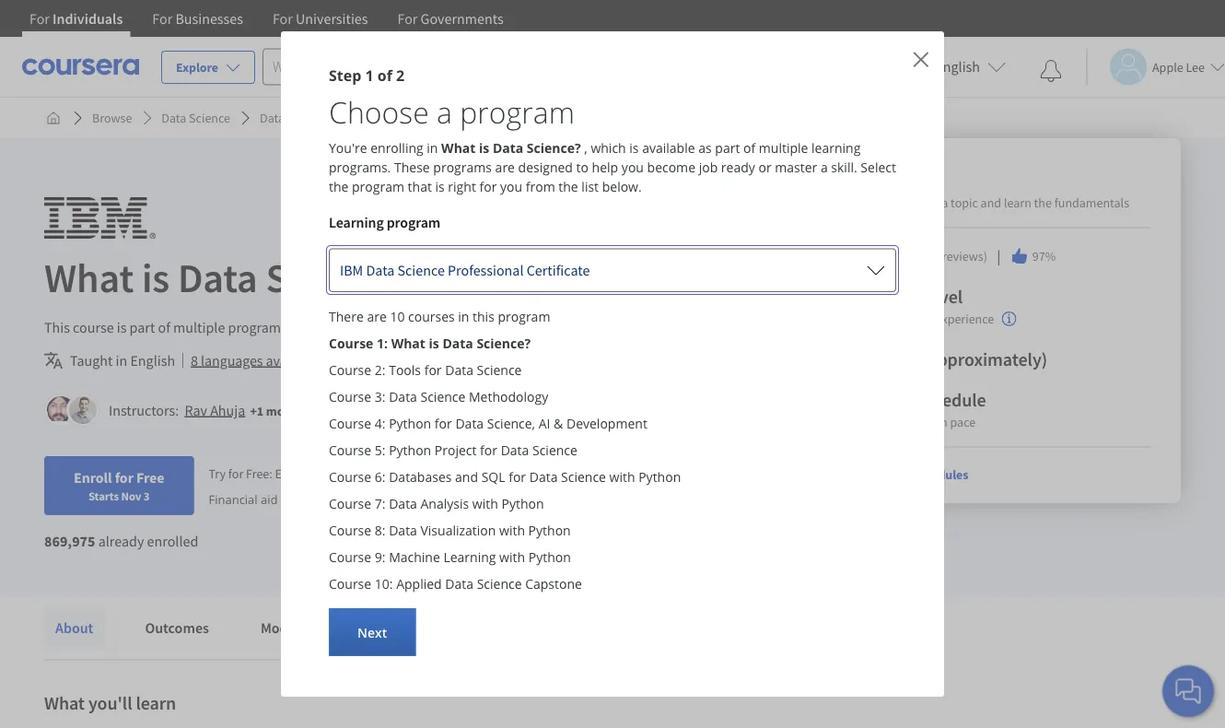 Task type: describe. For each thing, give the bounding box(es) containing it.
select
[[861, 159, 897, 176]]

the inside course gain insight into a topic and learn the fundamentals
[[1035, 194, 1053, 211]]

there are 10 courses in this program course 1: what is data science? course 2: tools for data science course 3: data science methodology course 4: python for data science, ai & development course 5: python project for data science course 6: databases and sql for data science with python course 7: data analysis with python course 8: data visualization with python course 9: machine learning with python course 10: applied data science capstone
[[329, 308, 681, 593]]

course left 8:
[[329, 522, 372, 539]]

2 vertical spatial of
[[158, 318, 170, 336]]

for inside try for free: enroll to start your 7-day full access free trial financial aid available
[[228, 465, 244, 482]]

science left data analysis link
[[189, 110, 230, 126]]

1 vertical spatial science?
[[266, 252, 416, 303]]

2:
[[375, 361, 386, 379]]

and inside there are 10 courses in this program course 1: what is data science? course 2: tools for data science course 3: data science methodology course 4: python for data science, ai & development course 5: python project for data science course 6: databases and sql for data science with python course 7: data analysis with python course 8: data visualization with python course 9: machine learning with python course 10: applied data science capstone
[[455, 468, 478, 486]]

10
[[390, 308, 405, 325]]

or
[[759, 159, 772, 176]]

course left 10:
[[329, 575, 372, 593]]

methodology
[[469, 388, 549, 406]]

5:
[[375, 442, 386, 459]]

development
[[567, 415, 648, 432]]

recommendations
[[366, 618, 485, 637]]

own
[[925, 414, 948, 430]]

taught in english
[[70, 351, 175, 370]]

ibm data science professional certificate button
[[329, 248, 897, 292]]

enroll inside try for free: enroll to start your 7-day full access free trial financial aid available
[[275, 465, 307, 482]]

ibm data science professional certificate
[[340, 261, 590, 279]]

home image
[[46, 111, 61, 125]]

data science
[[162, 110, 230, 126]]

flexible schedule learn at your own pace
[[852, 389, 987, 430]]

individuals
[[53, 9, 123, 28]]

0 vertical spatial more
[[336, 318, 370, 336]]

a inside , which is available as part of multiple learning programs.                     these programs are designed to help you become job ready or master a skill.                     select the program that is right for you from the list below.
[[821, 159, 828, 176]]

full
[[410, 465, 428, 482]]

, which is available as part of multiple learning programs.                     these programs are designed to help you become job ready or master a skill.                     select the program that is right for you from the list below.
[[329, 139, 897, 195]]

10:
[[375, 575, 393, 593]]

course gain insight into a topic and learn the fundamentals
[[852, 169, 1130, 211]]

of inside step 1 of 2 choose a program
[[378, 65, 393, 85]]

what inside there are 10 courses in this program course 1: what is data science? course 2: tools for data science course 3: data science methodology course 4: python for data science, ai & development course 5: python project for data science course 6: databases and sql for data science with python course 7: data analysis with python course 8: data visualization with python course 9: machine learning with python course 10: applied data science capstone
[[391, 335, 426, 352]]

next
[[358, 624, 387, 641]]

for right sql
[[509, 468, 526, 486]]

course left 6: on the left of the page
[[329, 468, 372, 486]]

experience
[[936, 311, 995, 328]]

for for governments
[[398, 9, 418, 28]]

1 horizontal spatial you
[[622, 159, 644, 176]]

ready
[[722, 159, 756, 176]]

science left the capstone
[[477, 575, 522, 593]]

what left you'll
[[44, 692, 85, 715]]

outcomes link
[[134, 607, 220, 648]]

banner navigation
[[15, 0, 519, 37]]

and inside course gain insight into a topic and learn the fundamentals
[[981, 194, 1002, 211]]

science down some content may not be translated
[[421, 388, 466, 406]]

to inside , which is available as part of multiple learning programs.                     these programs are designed to help you become job ready or master a skill.                     select the program that is right for you from the list below.
[[577, 159, 589, 176]]

for individuals
[[29, 9, 123, 28]]

program inside , which is available as part of multiple learning programs.                     these programs are designed to help you become job ready or master a skill.                     select the program that is right for you from the list below.
[[352, 178, 405, 195]]

course inside course gain insight into a topic and learn the fundamentals
[[852, 169, 906, 192]]

step
[[329, 65, 362, 85]]

for businesses
[[152, 9, 243, 28]]

browse
[[92, 110, 132, 126]]

designed
[[519, 159, 573, 176]]

beginner level recommended experience
[[852, 285, 995, 328]]

become
[[648, 159, 696, 176]]

learning inside there are 10 courses in this program course 1: what is data science? course 2: tools for data science course 3: data science methodology course 4: python for data science, ai & development course 5: python project for data science course 6: databases and sql for data science with python course 7: data analysis with python course 8: data visualization with python course 9: machine learning with python course 10: applied data science capstone
[[444, 548, 496, 566]]

this course is part of multiple programs. learn more
[[44, 318, 370, 336]]

1 vertical spatial learn
[[136, 692, 176, 715]]

right
[[448, 178, 476, 195]]

7:
[[375, 495, 386, 512]]

3
[[144, 489, 150, 503]]

project
[[435, 442, 477, 459]]

11 hours (approximately)
[[852, 348, 1048, 371]]

0 horizontal spatial the
[[329, 178, 349, 195]]

you're enrolling in what is data science?
[[329, 139, 585, 157]]

1:
[[377, 335, 388, 352]]

what you'll learn
[[44, 692, 176, 715]]

science down '&'
[[533, 442, 578, 459]]

1 vertical spatial english
[[130, 351, 175, 370]]

course left 2:
[[329, 361, 372, 379]]

1 horizontal spatial the
[[559, 178, 579, 195]]

some content may not be translated
[[336, 351, 560, 370]]

coursera image
[[22, 52, 139, 81]]

view course modules
[[852, 466, 969, 483]]

science down development
[[561, 468, 606, 486]]

schedule
[[916, 389, 987, 412]]

show notifications image
[[1041, 60, 1063, 82]]

course left 3:
[[329, 388, 372, 406]]

rav
[[185, 401, 207, 419]]

learn more button
[[296, 316, 370, 338]]

enroll for free starts nov 3
[[74, 468, 164, 503]]

program down that
[[387, 213, 441, 231]]

of inside , which is available as part of multiple learning programs.                     these programs are designed to help you become job ready or master a skill.                     select the program that is right for you from the list below.
[[744, 139, 756, 157]]

what is data science?
[[44, 252, 416, 303]]

choose
[[329, 92, 429, 132]]

content
[[375, 351, 422, 370]]

is up programs
[[479, 139, 490, 157]]

a inside course gain insight into a topic and learn the fundamentals
[[942, 194, 949, 211]]

data analysis
[[260, 110, 331, 126]]

1 horizontal spatial in
[[427, 139, 438, 157]]

for for businesses
[[152, 9, 173, 28]]

your inside flexible schedule learn at your own pace
[[898, 414, 922, 430]]

0 vertical spatial science?
[[527, 139, 581, 157]]

taught
[[70, 351, 113, 370]]

free
[[468, 465, 489, 482]]

nov
[[121, 489, 141, 503]]

that
[[408, 178, 432, 195]]

science,
[[487, 415, 536, 432]]

learning program
[[329, 213, 441, 231]]

enrolled
[[147, 532, 198, 550]]

starts
[[88, 489, 119, 503]]

financial aid available button
[[209, 491, 330, 507]]

1 vertical spatial programs.
[[228, 318, 291, 336]]

list
[[582, 178, 599, 195]]

,
[[585, 139, 588, 157]]

for universities
[[273, 9, 368, 28]]

learning
[[812, 139, 861, 157]]

what up programs
[[442, 139, 476, 157]]

course left '7:'
[[329, 495, 372, 512]]

for up project
[[435, 415, 452, 432]]

program inside step 1 of 2 choose a program
[[460, 92, 575, 132]]

0 horizontal spatial in
[[116, 351, 127, 370]]

capstone
[[526, 575, 582, 593]]

try for free: enroll to start your 7-day full access free trial financial aid available
[[209, 465, 513, 507]]

beginner
[[852, 285, 922, 308]]

are inside there are 10 courses in this program course 1: what is data science? course 2: tools for data science course 3: data science methodology course 4: python for data science, ai & development course 5: python project for data science course 6: databases and sql for data science with python course 7: data analysis with python course 8: data visualization with python course 9: machine learning with python course 10: applied data science capstone
[[367, 308, 387, 325]]

instructors:
[[109, 401, 179, 419]]

chat with us image
[[1174, 677, 1204, 706]]

is right that
[[436, 178, 445, 195]]

0 horizontal spatial part
[[130, 318, 155, 336]]

level
[[926, 285, 963, 308]]

modules link
[[250, 607, 325, 648]]

science up the methodology
[[477, 361, 522, 379]]

8
[[191, 351, 198, 370]]

a inside step 1 of 2 choose a program
[[437, 92, 453, 132]]

certificate
[[527, 261, 590, 279]]

aid
[[261, 491, 278, 507]]

ibm image
[[44, 197, 156, 239]]

for for universities
[[273, 9, 293, 28]]

in inside there are 10 courses in this program course 1: what is data science? course 2: tools for data science course 3: data science methodology course 4: python for data science, ai & development course 5: python project for data science course 6: databases and sql for data science with python course 7: data analysis with python course 8: data visualization with python course 9: machine learning with python course 10: applied data science capstone
[[458, 308, 470, 325]]

next button
[[329, 608, 416, 656]]

rav ahuja image
[[47, 396, 75, 424]]

may
[[425, 351, 452, 370]]

analysis inside there are 10 courses in this program course 1: what is data science? course 2: tools for data science course 3: data science methodology course 4: python for data science, ai & development course 5: python project for data science course 6: databases and sql for data science with python course 7: data analysis with python course 8: data visualization with python course 9: machine learning with python course 10: applied data science capstone
[[421, 495, 469, 512]]



Task type: vqa. For each thing, say whether or not it's contained in the screenshot.
TO to the right
yes



Task type: locate. For each thing, give the bounding box(es) containing it.
0 vertical spatial learn
[[296, 318, 333, 336]]

0 vertical spatial to
[[577, 159, 589, 176]]

0 horizontal spatial learning
[[329, 213, 384, 231]]

your
[[898, 414, 922, 430], [350, 465, 375, 482]]

learning up 'ibm'
[[329, 213, 384, 231]]

of up ready
[[744, 139, 756, 157]]

the left fundamentals
[[1035, 194, 1053, 211]]

businesses
[[176, 9, 243, 28]]

programs. inside , which is available as part of multiple learning programs.                     these programs are designed to help you become job ready or master a skill.                     select the program that is right for you from the list below.
[[329, 159, 391, 176]]

1 horizontal spatial multiple
[[759, 139, 809, 157]]

0 horizontal spatial to
[[310, 465, 321, 482]]

you left "from"
[[501, 178, 523, 195]]

1 vertical spatial to
[[310, 465, 321, 482]]

1 vertical spatial multiple
[[173, 318, 225, 336]]

for left governments
[[398, 9, 418, 28]]

learn
[[296, 318, 333, 336], [852, 414, 882, 430]]

for right 'tools'
[[425, 361, 442, 379]]

1 horizontal spatial programs.
[[329, 159, 391, 176]]

0 vertical spatial learn
[[1005, 194, 1032, 211]]

ibm
[[340, 261, 363, 279]]

of
[[378, 65, 393, 85], [744, 139, 756, 157], [158, 318, 170, 336]]

2 vertical spatial a
[[942, 194, 949, 211]]

english right the '✕' "button"
[[936, 58, 981, 76]]

1 for from the left
[[29, 9, 50, 28]]

learn inside course gain insight into a topic and learn the fundamentals
[[1005, 194, 1032, 211]]

0 horizontal spatial a
[[437, 92, 453, 132]]

applied
[[396, 575, 442, 593]]

0 vertical spatial in
[[427, 139, 438, 157]]

None search field
[[263, 48, 484, 85]]

you
[[622, 159, 644, 176], [501, 178, 523, 195]]

0 vertical spatial you
[[622, 159, 644, 176]]

1 vertical spatial and
[[455, 468, 478, 486]]

sql
[[482, 468, 506, 486]]

2 horizontal spatial the
[[1035, 194, 1053, 211]]

the down you're
[[329, 178, 349, 195]]

data inside popup button
[[366, 261, 395, 279]]

a up you're enrolling in what is data science?
[[437, 92, 453, 132]]

programs. down you're
[[329, 159, 391, 176]]

enroll
[[275, 465, 307, 482], [74, 468, 112, 487]]

recommendations link
[[355, 607, 496, 648]]

part up taught in english
[[130, 318, 155, 336]]

a left skill. in the top right of the page
[[821, 159, 828, 176]]

0 vertical spatial a
[[437, 92, 453, 132]]

learn up 8 languages available button
[[296, 318, 333, 336]]

try
[[209, 465, 226, 482]]

0 horizontal spatial course
[[73, 318, 114, 336]]

english left 8
[[130, 351, 175, 370]]

0 vertical spatial programs.
[[329, 159, 391, 176]]

course
[[852, 169, 906, 192], [329, 335, 374, 352], [329, 361, 372, 379], [329, 388, 372, 406], [329, 415, 372, 432], [329, 442, 372, 459], [329, 468, 372, 486], [329, 495, 372, 512], [329, 522, 372, 539], [329, 548, 372, 566], [329, 575, 372, 593]]

1 horizontal spatial part
[[716, 139, 740, 157]]

0 horizontal spatial analysis
[[287, 110, 331, 126]]

of up taught in english
[[158, 318, 170, 336]]

available inside try for free: enroll to start your 7-day full access free trial financial aid available
[[281, 491, 330, 507]]

instructors: rav ahuja +1 more
[[109, 401, 296, 419]]

governments
[[421, 9, 504, 28]]

analysis up you're
[[287, 110, 331, 126]]

0 horizontal spatial of
[[158, 318, 170, 336]]

science? down this
[[477, 335, 531, 352]]

0 vertical spatial and
[[981, 194, 1002, 211]]

3 for from the left
[[273, 9, 293, 28]]

learning down visualization
[[444, 548, 496, 566]]

for governments
[[398, 9, 504, 28]]

help
[[592, 159, 619, 176]]

and left sql
[[455, 468, 478, 486]]

1 vertical spatial available
[[266, 351, 321, 370]]

&
[[554, 415, 563, 432]]

1 horizontal spatial analysis
[[421, 495, 469, 512]]

program inside there are 10 courses in this program course 1: what is data science? course 2: tools for data science course 3: data science methodology course 4: python for data science, ai & development course 5: python project for data science course 6: databases and sql for data science with python course 7: data analysis with python course 8: data visualization with python course 9: machine learning with python course 10: applied data science capstone
[[498, 308, 551, 325]]

0 horizontal spatial and
[[455, 468, 478, 486]]

869,975 already enrolled
[[44, 532, 198, 550]]

6:
[[375, 468, 386, 486]]

part inside , which is available as part of multiple learning programs.                     these programs are designed to help you become job ready or master a skill.                     select the program that is right for you from the list below.
[[716, 139, 740, 157]]

of right 1
[[378, 65, 393, 85]]

alex aklson image
[[69, 396, 97, 424]]

multiple up master
[[759, 139, 809, 157]]

master
[[775, 159, 818, 176]]

in left this
[[458, 308, 470, 325]]

part up ready
[[716, 139, 740, 157]]

program up designed
[[460, 92, 575, 132]]

1
[[365, 65, 374, 85]]

insight
[[879, 194, 916, 211]]

course up gain
[[852, 169, 906, 192]]

data
[[162, 110, 186, 126], [260, 110, 285, 126], [493, 139, 524, 157], [178, 252, 258, 303], [366, 261, 395, 279], [443, 335, 474, 352], [445, 361, 474, 379], [389, 388, 417, 406], [456, 415, 484, 432], [501, 442, 529, 459], [530, 468, 558, 486], [389, 495, 417, 512], [389, 522, 417, 539], [445, 575, 474, 593]]

multiple up 8
[[173, 318, 225, 336]]

course left 4:
[[329, 415, 372, 432]]

for right try
[[228, 465, 244, 482]]

topic
[[951, 194, 979, 211]]

enroll inside enroll for free starts nov 3
[[74, 468, 112, 487]]

analysis up visualization
[[421, 495, 469, 512]]

about
[[55, 618, 93, 637]]

course for view
[[881, 466, 918, 483]]

tools
[[389, 361, 421, 379]]

1 vertical spatial learn
[[852, 414, 882, 430]]

translated
[[497, 351, 560, 370]]

multiple inside , which is available as part of multiple learning programs.                     these programs are designed to help you become job ready or master a skill.                     select the program that is right for you from the list below.
[[759, 139, 809, 157]]

skill.
[[832, 159, 858, 176]]

2
[[396, 65, 405, 85]]

for up free
[[480, 442, 498, 459]]

you'll
[[88, 692, 132, 715]]

data analysis link
[[253, 101, 339, 135]]

1 vertical spatial are
[[367, 308, 387, 325]]

1 horizontal spatial learn
[[1005, 194, 1032, 211]]

for left universities
[[273, 9, 293, 28]]

|
[[995, 246, 1004, 266]]

0 vertical spatial part
[[716, 139, 740, 157]]

pace
[[951, 414, 976, 430]]

analysis
[[287, 110, 331, 126], [421, 495, 469, 512]]

1 horizontal spatial course
[[881, 466, 918, 483]]

your right "at"
[[898, 414, 922, 430]]

for up nov
[[115, 468, 134, 487]]

more inside instructors: rav ahuja +1 more
[[266, 402, 296, 419]]

programs. up 8 languages available on the left
[[228, 318, 291, 336]]

in right taught
[[116, 351, 127, 370]]

0 vertical spatial of
[[378, 65, 393, 85]]

2 for from the left
[[152, 9, 173, 28]]

a right into
[[942, 194, 949, 211]]

these
[[394, 159, 430, 176]]

1 vertical spatial in
[[458, 308, 470, 325]]

0 vertical spatial analysis
[[287, 110, 331, 126]]

for inside enroll for free starts nov 3
[[115, 468, 134, 487]]

science? up designed
[[527, 139, 581, 157]]

be
[[478, 351, 494, 370]]

course up start
[[329, 442, 372, 459]]

2 horizontal spatial in
[[458, 308, 470, 325]]

are left designed
[[496, 159, 515, 176]]

science? up there
[[266, 252, 416, 303]]

for for individuals
[[29, 9, 50, 28]]

0 vertical spatial available
[[643, 139, 696, 157]]

2 horizontal spatial a
[[942, 194, 949, 211]]

1 vertical spatial part
[[130, 318, 155, 336]]

not
[[455, 351, 475, 370]]

✕ button
[[913, 44, 930, 74]]

available up "become"
[[643, 139, 696, 157]]

0 horizontal spatial english
[[130, 351, 175, 370]]

1 horizontal spatial more
[[336, 318, 370, 336]]

your inside try for free: enroll to start your 7-day full access free trial financial aid available
[[350, 465, 375, 482]]

0 vertical spatial learning
[[329, 213, 384, 231]]

into
[[918, 194, 940, 211]]

for inside , which is available as part of multiple learning programs.                     these programs are designed to help you become job ready or master a skill.                     select the program that is right for you from the list below.
[[480, 178, 497, 195]]

3:
[[375, 388, 386, 406]]

and right "topic"
[[981, 194, 1002, 211]]

you up below. at the top of the page
[[622, 159, 644, 176]]

0 horizontal spatial learn
[[136, 692, 176, 715]]

to left start
[[310, 465, 321, 482]]

is down courses
[[429, 335, 439, 352]]

11
[[852, 348, 870, 371]]

1 horizontal spatial enroll
[[275, 465, 307, 482]]

course up taught
[[73, 318, 114, 336]]

9:
[[375, 548, 386, 566]]

science up courses
[[398, 261, 445, 279]]

2 vertical spatial in
[[116, 351, 127, 370]]

1 horizontal spatial a
[[821, 159, 828, 176]]

for right right
[[480, 178, 497, 195]]

programs
[[434, 159, 492, 176]]

program right this
[[498, 308, 551, 325]]

with
[[610, 468, 636, 486], [473, 495, 498, 512], [500, 522, 525, 539], [500, 548, 525, 566]]

is inside there are 10 courses in this program course 1: what is data science? course 2: tools for data science course 3: data science methodology course 4: python for data science, ai & development course 5: python project for data science course 6: databases and sql for data science with python course 7: data analysis with python course 8: data visualization with python course 9: machine learning with python course 10: applied data science capstone
[[429, 335, 439, 352]]

learn right "topic"
[[1005, 194, 1032, 211]]

course
[[73, 318, 114, 336], [881, 466, 918, 483]]

0 horizontal spatial are
[[367, 308, 387, 325]]

8 languages available
[[191, 351, 321, 370]]

english inside button
[[936, 58, 981, 76]]

1 vertical spatial more
[[266, 402, 296, 419]]

gain
[[852, 194, 876, 211]]

to inside try for free: enroll to start your 7-day full access free trial financial aid available
[[310, 465, 321, 482]]

2 horizontal spatial of
[[744, 139, 756, 157]]

1 horizontal spatial learn
[[852, 414, 882, 430]]

are
[[496, 159, 515, 176], [367, 308, 387, 325]]

in up these
[[427, 139, 438, 157]]

course down there
[[329, 335, 374, 352]]

there
[[329, 308, 364, 325]]

1 vertical spatial course
[[881, 466, 918, 483]]

0 vertical spatial multiple
[[759, 139, 809, 157]]

trial
[[491, 465, 513, 482]]

enroll up starts
[[74, 468, 112, 487]]

0 horizontal spatial programs.
[[228, 318, 291, 336]]

1 vertical spatial of
[[744, 139, 756, 157]]

machine
[[389, 548, 440, 566]]

0 horizontal spatial learn
[[296, 318, 333, 336]]

programs.
[[329, 159, 391, 176], [228, 318, 291, 336]]

learn right you'll
[[136, 692, 176, 715]]

1 horizontal spatial and
[[981, 194, 1002, 211]]

2 vertical spatial available
[[281, 491, 330, 507]]

(approximately)
[[922, 348, 1048, 371]]

what right 1:
[[391, 335, 426, 352]]

browse link
[[85, 101, 140, 135]]

1 horizontal spatial learning
[[444, 548, 496, 566]]

are inside , which is available as part of multiple learning programs.                     these programs are designed to help you become job ready or master a skill.                     select the program that is right for you from the list below.
[[496, 159, 515, 176]]

day
[[388, 465, 408, 482]]

view
[[852, 466, 879, 483]]

4 for from the left
[[398, 9, 418, 28]]

0 vertical spatial course
[[73, 318, 114, 336]]

available inside , which is available as part of multiple learning programs.                     these programs are designed to help you become job ready or master a skill.                     select the program that is right for you from the list below.
[[643, 139, 696, 157]]

1 horizontal spatial are
[[496, 159, 515, 176]]

access
[[430, 465, 465, 482]]

1 vertical spatial your
[[350, 465, 375, 482]]

7-
[[378, 465, 388, 482]]

your left 7-
[[350, 465, 375, 482]]

1 horizontal spatial your
[[898, 414, 922, 430]]

modules
[[921, 466, 969, 483]]

0 vertical spatial english
[[936, 58, 981, 76]]

1 horizontal spatial english
[[936, 58, 981, 76]]

are left '10'
[[367, 308, 387, 325]]

what up this
[[44, 252, 134, 303]]

enroll right free:
[[275, 465, 307, 482]]

course left 9:
[[329, 548, 372, 566]]

multiple
[[759, 139, 809, 157], [173, 318, 225, 336]]

science inside popup button
[[398, 261, 445, 279]]

0 horizontal spatial multiple
[[173, 318, 225, 336]]

is up this course is part of multiple programs. learn more
[[142, 252, 170, 303]]

start
[[323, 465, 348, 482]]

1 vertical spatial you
[[501, 178, 523, 195]]

program up 'learning program'
[[352, 178, 405, 195]]

available down learn more button
[[266, 351, 321, 370]]

databases
[[389, 468, 452, 486]]

0 horizontal spatial enroll
[[74, 468, 112, 487]]

1 horizontal spatial of
[[378, 65, 393, 85]]

0 vertical spatial your
[[898, 414, 922, 430]]

1 vertical spatial analysis
[[421, 495, 469, 512]]

to down ,
[[577, 159, 589, 176]]

1 vertical spatial learning
[[444, 548, 496, 566]]

is up taught in english
[[117, 318, 127, 336]]

learn inside flexible schedule learn at your own pace
[[852, 414, 882, 430]]

visualization
[[421, 522, 496, 539]]

and
[[981, 194, 1002, 211], [455, 468, 478, 486]]

is
[[479, 139, 490, 157], [630, 139, 639, 157], [436, 178, 445, 195], [142, 252, 170, 303], [117, 318, 127, 336], [429, 335, 439, 352]]

science? inside there are 10 courses in this program course 1: what is data science? course 2: tools for data science course 3: data science methodology course 4: python for data science, ai & development course 5: python project for data science course 6: databases and sql for data science with python course 7: data analysis with python course 8: data visualization with python course 9: machine learning with python course 10: applied data science capstone
[[477, 335, 531, 352]]

step 1 of 2 choose a program
[[329, 65, 575, 132]]

courses
[[408, 308, 455, 325]]

learn left "at"
[[852, 414, 882, 430]]

2 vertical spatial science?
[[477, 335, 531, 352]]

course right view
[[881, 466, 918, 483]]

for
[[29, 9, 50, 28], [152, 9, 173, 28], [273, 9, 293, 28], [398, 9, 418, 28]]

english button
[[903, 37, 1014, 97]]

✕
[[913, 44, 930, 74]]

available inside button
[[266, 351, 321, 370]]

more right +1
[[266, 402, 296, 419]]

0 horizontal spatial you
[[501, 178, 523, 195]]

for left individuals
[[29, 9, 50, 28]]

course for this
[[73, 318, 114, 336]]

more up the some
[[336, 318, 370, 336]]

available right aid
[[281, 491, 330, 507]]

flexible
[[852, 389, 913, 412]]

some
[[336, 351, 372, 370]]

free:
[[246, 465, 273, 482]]

0 vertical spatial are
[[496, 159, 515, 176]]

enrolling
[[371, 139, 424, 157]]

1 horizontal spatial to
[[577, 159, 589, 176]]

the left "list" in the top left of the page
[[559, 178, 579, 195]]

0 horizontal spatial your
[[350, 465, 375, 482]]

science?
[[527, 139, 581, 157], [266, 252, 416, 303], [477, 335, 531, 352]]

for left businesses
[[152, 9, 173, 28]]

0 horizontal spatial more
[[266, 402, 296, 419]]

1 vertical spatial a
[[821, 159, 828, 176]]

is right which
[[630, 139, 639, 157]]



